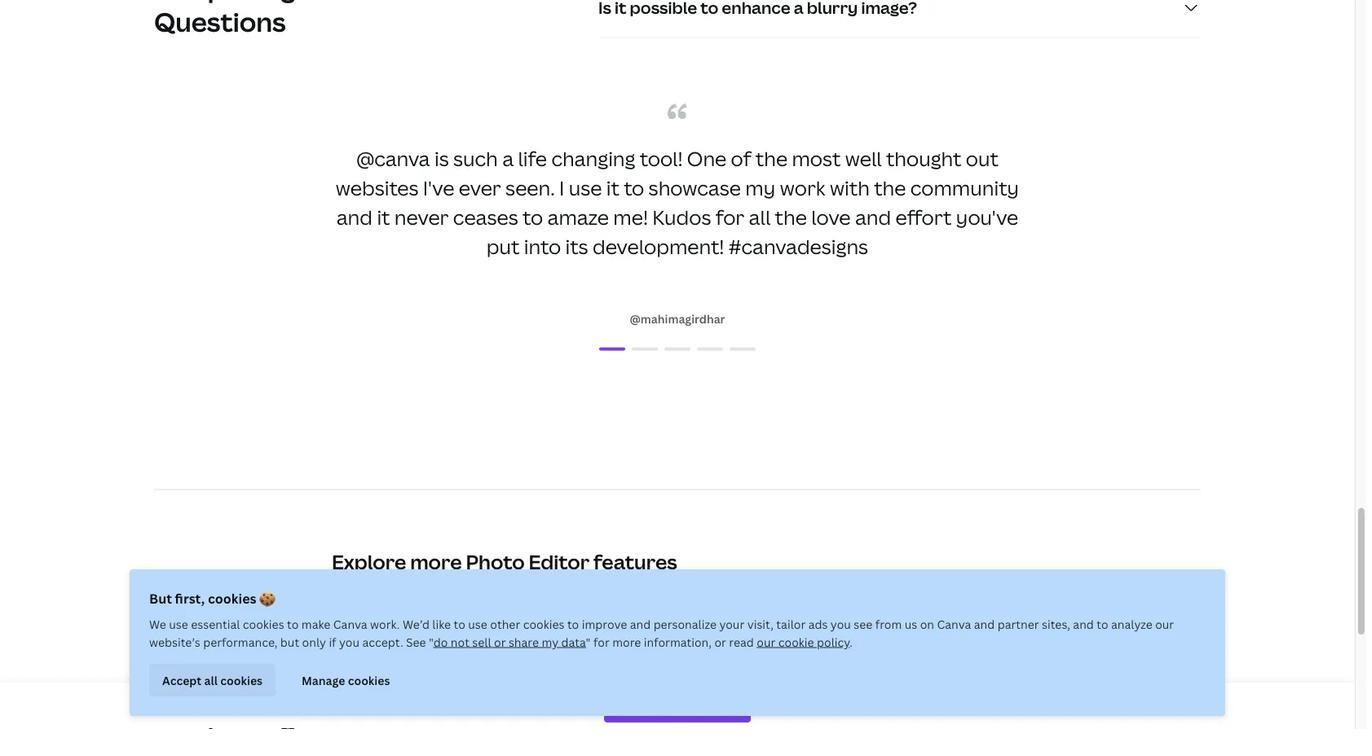 Task type: locate. For each thing, give the bounding box(es) containing it.
other
[[490, 617, 520, 632]]

showcase
[[649, 174, 741, 201]]

png down the "montage"
[[948, 640, 972, 655]]

all
[[749, 204, 771, 230], [204, 673, 218, 688]]

a
[[502, 145, 514, 172]]

1 horizontal spatial my
[[745, 174, 776, 201]]

0 vertical spatial our
[[1155, 617, 1174, 632]]

1 horizontal spatial png
[[948, 640, 972, 655]]

1 vertical spatial more
[[612, 635, 641, 650]]

1 horizontal spatial "
[[586, 635, 591, 650]]

1 vertical spatial webp
[[338, 679, 370, 695]]

use right i
[[569, 174, 602, 201]]

1 " from the left
[[429, 635, 434, 650]]

but
[[149, 590, 172, 608]]

and down the with
[[855, 204, 891, 230]]

free stock photos
[[338, 640, 438, 655]]

2 vertical spatial the
[[775, 204, 807, 230]]

png down see on the bottom
[[848, 640, 873, 655]]

my left data
[[542, 635, 559, 650]]

0 vertical spatial webp
[[899, 640, 931, 655]]

to right the like
[[454, 617, 465, 632]]

you right if
[[339, 635, 360, 650]]

to left jpg at the left
[[373, 679, 385, 695]]

to left .
[[834, 640, 845, 655]]

0 horizontal spatial photos
[[399, 640, 438, 655]]

to down combine
[[567, 617, 579, 632]]

0 horizontal spatial all
[[204, 673, 218, 688]]

1 horizontal spatial use
[[468, 617, 487, 632]]

not
[[451, 635, 470, 650]]

stock
[[365, 640, 396, 655]]

tool!
[[640, 145, 683, 172]]

0 horizontal spatial png
[[848, 640, 873, 655]]

do not sell or share my data " for more information, or read our cookie policy .
[[434, 635, 853, 650]]

1 horizontal spatial for
[[716, 204, 745, 230]]

the down well
[[874, 174, 906, 201]]

or right sell at bottom left
[[494, 635, 506, 650]]

more down improve
[[612, 635, 641, 650]]

2 or from the left
[[715, 635, 726, 650]]

read
[[729, 635, 754, 650]]

mirror images
[[338, 600, 414, 616]]

manage cookies button
[[289, 664, 403, 697]]

0 horizontal spatial "
[[429, 635, 434, 650]]

images inside mirror images link
[[376, 600, 414, 616]]

make
[[301, 617, 330, 632]]

for
[[716, 204, 745, 230], [594, 635, 610, 650]]

seen.
[[506, 174, 555, 201]]

1 horizontal spatial you
[[831, 617, 851, 632]]

1 horizontal spatial canva
[[937, 617, 971, 632]]

effort
[[896, 204, 952, 230]]

images for transparent images
[[830, 600, 869, 616]]

images up see on the bottom
[[830, 600, 869, 616]]

all up #canvadesigns
[[749, 204, 771, 230]]

2 canva from the left
[[937, 617, 971, 632]]

kudos
[[653, 204, 711, 230]]

1 photos from the left
[[399, 640, 438, 655]]

our inside we use essential cookies to make canva work. we'd like to use other cookies to improve and personalize your visit, tailor ads you see from us on canva and partner sites, and to analyze our website's performance, but only if you accept. see "
[[1155, 617, 1174, 632]]

canva down the "montage"
[[937, 617, 971, 632]]

for down showcase on the top
[[716, 204, 745, 230]]

1 horizontal spatial it
[[606, 174, 619, 201]]

@canva is such a life changing tool! one of the most well thought out websites i've ever seen. i use it to showcase my work with the community and it never ceases to amaze me! kudos for all the love and effort you've put into its development! #canvadesigns
[[336, 145, 1019, 260]]

images
[[376, 600, 414, 616], [830, 600, 869, 616]]

0 horizontal spatial for
[[594, 635, 610, 650]]

" left text
[[586, 635, 591, 650]]

0 horizontal spatial canva
[[333, 617, 367, 632]]

all right 'accept'
[[204, 673, 218, 688]]

1 vertical spatial you
[[339, 635, 360, 650]]

data
[[561, 635, 586, 650]]

2 png from the left
[[948, 640, 972, 655]]

1 horizontal spatial our
[[1155, 617, 1174, 632]]

only
[[302, 635, 326, 650]]

png for webp to png
[[948, 640, 972, 655]]

0 vertical spatial my
[[745, 174, 776, 201]]

and right sites,
[[1073, 617, 1094, 632]]

ads
[[808, 617, 828, 632]]

most
[[792, 145, 841, 172]]

work.
[[370, 617, 400, 632]]

the right of
[[756, 145, 788, 172]]

to inside svg to png link
[[834, 640, 845, 655]]

0 horizontal spatial it
[[377, 204, 390, 230]]

1 horizontal spatial or
[[715, 635, 726, 650]]

1 vertical spatial for
[[594, 635, 610, 650]]

1 vertical spatial the
[[874, 174, 906, 201]]

0 horizontal spatial more
[[410, 549, 462, 576]]

to inside the webp to png link
[[933, 640, 945, 655]]

to down on
[[933, 640, 945, 655]]

1 canva from the left
[[333, 617, 367, 632]]

@canva
[[356, 145, 430, 172]]

0 horizontal spatial webp
[[338, 679, 370, 695]]

on
[[920, 617, 934, 632]]

with
[[830, 174, 870, 201]]

0 vertical spatial you
[[831, 617, 851, 632]]

the up #canvadesigns
[[775, 204, 807, 230]]

1 vertical spatial our
[[757, 635, 776, 650]]

images up work.
[[376, 600, 414, 616]]

2 horizontal spatial use
[[569, 174, 602, 201]]

2 " from the left
[[586, 635, 591, 650]]

1 horizontal spatial more
[[612, 635, 641, 650]]

webp for webp to png
[[899, 640, 931, 655]]

0 vertical spatial for
[[716, 204, 745, 230]]

more
[[410, 549, 462, 576], [612, 635, 641, 650]]

0 horizontal spatial images
[[376, 600, 414, 616]]

for down improve
[[594, 635, 610, 650]]

use
[[569, 174, 602, 201], [169, 617, 188, 632], [468, 617, 487, 632]]

png
[[848, 640, 873, 655], [948, 640, 972, 655]]

2 images from the left
[[830, 600, 869, 616]]

cookies
[[208, 590, 256, 608], [243, 617, 284, 632], [523, 617, 565, 632], [220, 673, 263, 688], [348, 673, 390, 688]]

webp to jpg
[[338, 679, 410, 695]]

questions
[[154, 4, 286, 39]]

0 vertical spatial all
[[749, 204, 771, 230]]

image converter
[[691, 640, 782, 655]]

our down visit,
[[757, 635, 776, 650]]

our cookie policy link
[[757, 635, 850, 650]]

work
[[780, 174, 826, 201]]

to right text
[[617, 640, 629, 655]]

1 png from the left
[[848, 640, 873, 655]]

put
[[487, 233, 520, 260]]

but
[[280, 635, 299, 650]]

you've
[[956, 204, 1019, 230]]

0 horizontal spatial or
[[494, 635, 506, 650]]

images for mirror images
[[376, 600, 414, 616]]

accept all cookies
[[162, 673, 263, 688]]

1 horizontal spatial all
[[749, 204, 771, 230]]

combine image
[[549, 600, 634, 616]]

well
[[845, 145, 882, 172]]

cookie
[[778, 635, 814, 650]]

"
[[429, 635, 434, 650], [586, 635, 591, 650]]

from
[[875, 617, 902, 632]]

image
[[601, 600, 634, 616], [895, 600, 928, 616], [631, 640, 665, 655], [691, 640, 724, 655]]

1 horizontal spatial images
[[830, 600, 869, 616]]

" right see on the left
[[429, 635, 434, 650]]

and down the "montage"
[[974, 617, 995, 632]]

or
[[494, 635, 506, 650], [715, 635, 726, 650]]

photo
[[466, 549, 525, 576]]

use up sell at bottom left
[[468, 617, 487, 632]]

0 horizontal spatial you
[[339, 635, 360, 650]]

1 images from the left
[[376, 600, 414, 616]]

out
[[966, 145, 999, 172]]

information,
[[644, 635, 712, 650]]

it up me!
[[606, 174, 619, 201]]

1 vertical spatial my
[[542, 635, 559, 650]]

" inside we use essential cookies to make canva work. we'd like to use other cookies to improve and personalize your visit, tailor ads you see from us on canva and partner sites, and to analyze our website's performance, but only if you accept. see "
[[429, 635, 434, 650]]

it down websites
[[377, 204, 390, 230]]

our right "analyze"
[[1155, 617, 1174, 632]]

0 vertical spatial it
[[606, 174, 619, 201]]

1 vertical spatial it
[[377, 204, 390, 230]]

transparent
[[761, 600, 828, 616]]

canva down the mirror
[[333, 617, 367, 632]]

1 horizontal spatial webp
[[899, 640, 931, 655]]

select a quotation tab list
[[335, 339, 1020, 359]]

0 horizontal spatial use
[[169, 617, 188, 632]]

1 vertical spatial all
[[204, 673, 218, 688]]

into
[[524, 233, 561, 260]]

ever
[[459, 174, 501, 201]]

images inside transparent images link
[[830, 600, 869, 616]]

free
[[338, 640, 362, 655]]

text
[[592, 640, 614, 655]]

and
[[336, 204, 373, 230], [855, 204, 891, 230], [630, 617, 651, 632], [974, 617, 995, 632], [1073, 617, 1094, 632]]

1 horizontal spatial photos
[[527, 640, 565, 655]]

analyze
[[1111, 617, 1153, 632]]

more left photo in the bottom of the page
[[410, 549, 462, 576]]

you up policy
[[831, 617, 851, 632]]

#canvadesigns
[[729, 233, 868, 260]]

my down of
[[745, 174, 776, 201]]

or left read
[[715, 635, 726, 650]]

and down websites
[[336, 204, 373, 230]]

use up "website's"
[[169, 617, 188, 632]]

websites
[[336, 174, 419, 201]]



Task type: describe. For each thing, give the bounding box(es) containing it.
to up but
[[287, 617, 299, 632]]

transparent images link
[[755, 595, 876, 621]]

@mahimagirdhar
[[630, 311, 725, 327]]

to down seen.
[[523, 204, 543, 230]]

mirror images link
[[332, 595, 421, 621]]

your
[[719, 617, 745, 632]]

image converter link
[[684, 634, 789, 661]]

share
[[509, 635, 539, 650]]

webp to png
[[899, 640, 972, 655]]

accept.
[[362, 635, 403, 650]]

us
[[905, 617, 917, 632]]

development!
[[593, 233, 724, 260]]

montage
[[931, 600, 979, 616]]

thought
[[886, 145, 962, 172]]

for inside @canva is such a life changing tool! one of the most well thought out websites i've ever seen. i use it to showcase my work with the community and it never ceases to amaze me! kudos for all the love and effort you've put into its development! #canvadesigns
[[716, 204, 745, 230]]

features
[[594, 549, 677, 576]]

image montage link
[[889, 595, 986, 621]]

policy
[[817, 635, 850, 650]]

visit,
[[747, 617, 774, 632]]

transparent images
[[761, 600, 869, 616]]

watermark photos link
[[457, 634, 572, 661]]

accept all cookies button
[[149, 664, 276, 697]]

svg to png
[[808, 640, 873, 655]]

frequently
[[154, 0, 297, 6]]

combine image link
[[542, 595, 641, 621]]

to up me!
[[624, 174, 644, 201]]

i
[[559, 174, 564, 201]]

webp for webp to jpg
[[338, 679, 370, 695]]

see
[[854, 617, 873, 632]]

me!
[[613, 204, 648, 230]]

sell
[[472, 635, 491, 650]]

cookies inside button
[[220, 673, 263, 688]]

frequently asked questions
[[154, 0, 382, 39]]

image inside "link"
[[631, 640, 665, 655]]

one
[[687, 145, 727, 172]]

2 photos from the left
[[527, 640, 565, 655]]

all inside button
[[204, 673, 218, 688]]

accept
[[162, 673, 202, 688]]

its
[[565, 233, 588, 260]]

quotation mark image
[[668, 103, 687, 119]]

i've
[[423, 174, 454, 201]]

community
[[910, 174, 1019, 201]]

0 vertical spatial the
[[756, 145, 788, 172]]

🍪
[[259, 590, 272, 608]]

website's
[[149, 635, 200, 650]]

we'd
[[403, 617, 430, 632]]

0 horizontal spatial our
[[757, 635, 776, 650]]

never
[[394, 204, 449, 230]]

explore
[[332, 549, 406, 576]]

explore more photo editor features
[[332, 549, 677, 576]]

combine
[[549, 600, 598, 616]]

png for svg to png
[[848, 640, 873, 655]]

watermark photos
[[464, 640, 565, 655]]

and up do not sell or share my data " for more information, or read our cookie policy .
[[630, 617, 651, 632]]

changing
[[551, 145, 635, 172]]

see
[[406, 635, 426, 650]]

webp to jpg link
[[332, 674, 416, 700]]

to inside webp to jpg link
[[373, 679, 385, 695]]

manage cookies
[[302, 673, 390, 688]]

amaze
[[548, 204, 609, 230]]

personalize
[[654, 617, 717, 632]]

life
[[518, 145, 547, 172]]

manage
[[302, 673, 345, 688]]

to left "analyze"
[[1097, 617, 1108, 632]]

all inside @canva is such a life changing tool! one of the most well thought out websites i've ever seen. i use it to showcase my work with the community and it never ceases to amaze me! kudos for all the love and effort you've put into its development! #canvadesigns
[[749, 204, 771, 230]]

do
[[434, 635, 448, 650]]

but first, cookies 🍪
[[149, 590, 272, 608]]

use inside @canva is such a life changing tool! one of the most well thought out websites i've ever seen. i use it to showcase my work with the community and it never ceases to amaze me! kudos for all the love and effort you've put into its development! #canvadesigns
[[569, 174, 602, 201]]

like
[[432, 617, 451, 632]]

such
[[453, 145, 498, 172]]

0 horizontal spatial my
[[542, 635, 559, 650]]

if
[[329, 635, 336, 650]]

watermark
[[464, 640, 524, 655]]

my inside @canva is such a life changing tool! one of the most well thought out websites i've ever seen. i use it to showcase my work with the community and it never ceases to amaze me! kudos for all the love and effort you've put into its development! #canvadesigns
[[745, 174, 776, 201]]

0 vertical spatial more
[[410, 549, 462, 576]]

ceases
[[453, 204, 518, 230]]

to inside text to image "link"
[[617, 640, 629, 655]]

svg to png link
[[802, 634, 879, 661]]

1 or from the left
[[494, 635, 506, 650]]

asked
[[302, 0, 382, 6]]

free stock photos link
[[332, 634, 444, 661]]

of
[[731, 145, 751, 172]]

tailor
[[776, 617, 806, 632]]

improve
[[582, 617, 627, 632]]

first,
[[175, 590, 205, 608]]

text to image link
[[585, 634, 671, 661]]

performance,
[[203, 635, 278, 650]]

partner
[[998, 617, 1039, 632]]

image montage
[[895, 600, 979, 616]]

love
[[811, 204, 851, 230]]

do not sell or share my data link
[[434, 635, 586, 650]]

cookies inside "button"
[[348, 673, 390, 688]]

svg
[[808, 640, 831, 655]]

mirror
[[338, 600, 373, 616]]



Task type: vqa. For each thing, say whether or not it's contained in the screenshot.
Select a quotation tab list
yes



